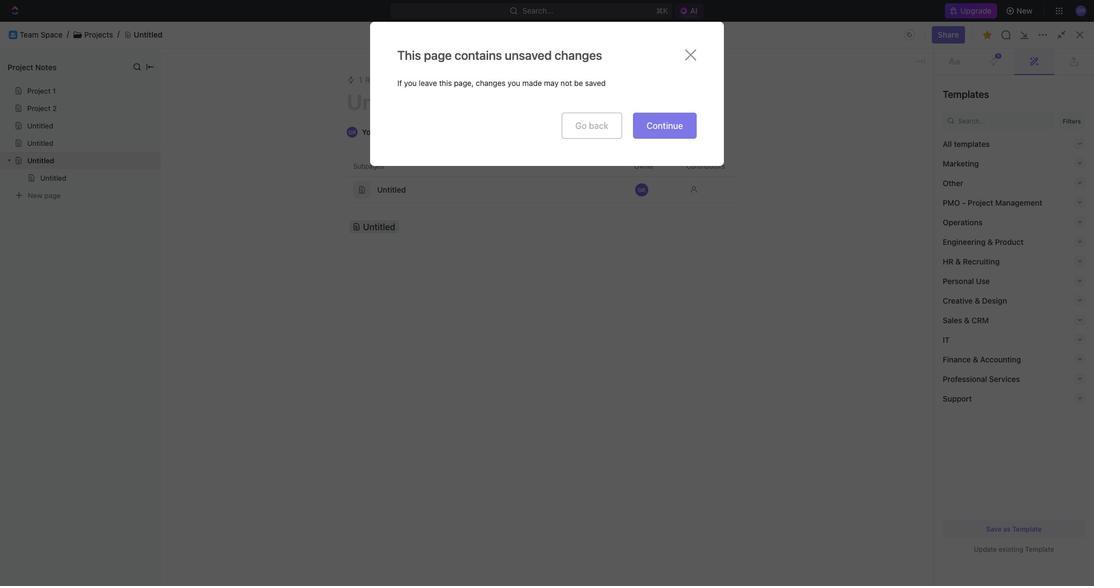 Task type: vqa. For each thing, say whether or not it's contained in the screenshot.
top January
no



Task type: describe. For each thing, give the bounding box(es) containing it.
1
[[53, 87, 56, 95]]

update
[[974, 545, 997, 554]]

other
[[943, 178, 963, 188]]

project 1
[[27, 87, 56, 95]]

dashboards link
[[4, 108, 134, 126]]

if you leave this page, changes you made may not be saved
[[397, 78, 606, 88]]

& for creative
[[975, 296, 980, 305]]

search...
[[522, 6, 553, 15]]

add
[[489, 75, 503, 84]]

& for engineering
[[988, 237, 993, 246]]

this page contains unsaved changes dialog
[[370, 22, 724, 166]]

sales
[[943, 315, 962, 325]]

go back
[[575, 121, 608, 130]]

0 vertical spatial changes
[[555, 48, 602, 63]]

user group image
[[10, 33, 16, 37]]

engineering
[[943, 237, 986, 246]]

professional services
[[943, 374, 1020, 383]]

favorites button
[[4, 156, 42, 169]]

personal
[[943, 276, 974, 285]]

new button
[[1001, 2, 1039, 20]]

3 cell from the left
[[674, 209, 801, 229]]

sidebar navigation
[[0, 22, 139, 586]]

⌘k
[[656, 6, 668, 15]]

& for sales
[[964, 315, 970, 325]]

hr & recruiting
[[943, 257, 1000, 266]]

team space
[[20, 30, 63, 39]]

services
[[989, 374, 1020, 383]]

page for new
[[44, 191, 61, 199]]

untitled link
[[352, 222, 395, 232]]

update existing template
[[974, 545, 1054, 554]]

project for project 2
[[27, 104, 51, 113]]

may
[[544, 78, 559, 88]]

projects link
[[84, 30, 113, 39]]

contributors
[[686, 162, 725, 170]]

all
[[943, 139, 952, 148]]

search docs
[[988, 30, 1034, 39]]

unsaved
[[505, 48, 552, 63]]

page,
[[454, 78, 474, 88]]

project notes
[[8, 62, 57, 72]]

save
[[986, 525, 1002, 533]]

not
[[561, 78, 572, 88]]

finance
[[943, 355, 971, 364]]

space
[[41, 30, 63, 39]]

pmo
[[943, 198, 960, 207]]

favorites inside button
[[9, 158, 37, 166]]

engineering & product
[[943, 237, 1024, 246]]

comment
[[505, 75, 538, 84]]

project right the -
[[968, 198, 993, 207]]

2 cell from the left
[[566, 209, 674, 229]]

1 column header from the left
[[152, 192, 164, 210]]

page for this
[[424, 48, 452, 63]]

assigned button
[[345, 170, 384, 192]]

new page
[[28, 191, 61, 199]]

tags
[[681, 196, 695, 204]]

existing
[[999, 545, 1023, 554]]

gr
[[638, 186, 646, 193]]

templates
[[943, 89, 989, 100]]

finance & accounting
[[943, 355, 1021, 364]]

template for update existing template
[[1025, 545, 1054, 554]]

if
[[397, 78, 402, 88]]

untitled down if
[[347, 89, 427, 114]]

all templates
[[943, 139, 990, 148]]

pmo - project management
[[943, 198, 1042, 207]]

projects
[[84, 30, 113, 39]]

Search by name... text field
[[908, 170, 1045, 187]]

untitled up favorites button
[[27, 139, 53, 148]]

1 horizontal spatial favorites
[[478, 75, 516, 84]]

home
[[26, 57, 47, 66]]

search
[[988, 30, 1013, 39]]

search docs button
[[973, 26, 1040, 44]]

new for new page
[[28, 191, 42, 199]]

archived button
[[388, 170, 425, 192]]

templates
[[954, 139, 990, 148]]

sharing
[[981, 196, 1005, 204]]

notes
[[35, 62, 57, 72]]

new for new
[[1017, 6, 1033, 15]]



Task type: locate. For each thing, give the bounding box(es) containing it.
design
[[982, 296, 1007, 305]]

add comment
[[489, 75, 538, 84]]

cell
[[152, 209, 164, 229], [566, 209, 674, 229], [674, 209, 801, 229], [801, 209, 888, 229], [888, 209, 975, 229]]

saved
[[585, 78, 606, 88]]

spaces
[[9, 176, 32, 185]]

& for hr
[[955, 257, 961, 266]]

team
[[20, 30, 39, 39]]

template for save as template
[[1012, 525, 1042, 533]]

changes
[[555, 48, 602, 63], [476, 78, 506, 88]]

5 cell from the left
[[888, 209, 975, 229]]

0 horizontal spatial page
[[44, 191, 61, 199]]

sales & crm
[[943, 315, 989, 325]]

2 vertical spatial new
[[28, 191, 42, 199]]

0 horizontal spatial favorites
[[9, 158, 37, 166]]

project for project notes
[[8, 62, 33, 72]]

& left the product at top
[[988, 237, 993, 246]]

0 vertical spatial template
[[1012, 525, 1042, 533]]

1 horizontal spatial you
[[508, 78, 520, 88]]

back
[[589, 121, 608, 130]]

& left design
[[975, 296, 980, 305]]

row down owner
[[152, 192, 1081, 210]]

project 2
[[27, 104, 57, 113]]

2 column header from the left
[[801, 192, 888, 210]]

leave
[[419, 78, 437, 88]]

1 horizontal spatial changes
[[555, 48, 602, 63]]

made
[[522, 78, 542, 88]]

row
[[152, 192, 1081, 210], [152, 208, 1081, 230]]

favorites up spaces
[[9, 158, 37, 166]]

new left doc on the right top of page
[[1051, 30, 1067, 39]]

1 horizontal spatial docs
[[158, 30, 176, 39]]

& left crm
[[964, 315, 970, 325]]

project for project 1
[[27, 87, 51, 95]]

go
[[575, 121, 587, 130]]

table
[[152, 192, 1081, 230]]

2 you from the left
[[508, 78, 520, 88]]

professional
[[943, 374, 987, 383]]

you left made
[[508, 78, 520, 88]]

template right as
[[1012, 525, 1042, 533]]

doc
[[1069, 30, 1083, 39]]

0 horizontal spatial column header
[[152, 192, 164, 210]]

& right the finance
[[973, 355, 978, 364]]

1 cell from the left
[[152, 209, 164, 229]]

0 horizontal spatial changes
[[476, 78, 506, 88]]

support
[[943, 394, 972, 403]]

docs
[[158, 30, 176, 39], [1015, 30, 1034, 39], [26, 94, 44, 103]]

you right if
[[404, 78, 417, 88]]

continue
[[647, 121, 683, 130]]

untitled
[[134, 30, 162, 39], [347, 89, 427, 114], [27, 121, 53, 130], [27, 139, 53, 148], [27, 156, 54, 165], [40, 174, 66, 182], [377, 185, 406, 194], [363, 222, 395, 232]]

be
[[574, 78, 583, 88]]

go back button
[[562, 112, 622, 139]]

template right existing
[[1025, 545, 1054, 554]]

&
[[988, 237, 993, 246], [955, 257, 961, 266], [975, 296, 980, 305], [964, 315, 970, 325], [973, 355, 978, 364]]

dashboards
[[26, 112, 68, 121]]

4 cell from the left
[[801, 209, 888, 229]]

assigned
[[348, 175, 381, 185]]

docs inside docs link
[[26, 94, 44, 103]]

1 row from the top
[[152, 192, 1081, 210]]

0 horizontal spatial docs
[[26, 94, 44, 103]]

accounting
[[980, 355, 1021, 364]]

favorites
[[478, 75, 516, 84], [9, 158, 37, 166]]

row containing location
[[152, 192, 1081, 210]]

upgrade link
[[945, 3, 997, 19]]

1 horizontal spatial column header
[[801, 192, 888, 210]]

personal use
[[943, 276, 990, 285]]

this
[[439, 78, 452, 88]]

team space link
[[20, 30, 63, 39]]

template
[[1012, 525, 1042, 533], [1025, 545, 1054, 554]]

operations
[[943, 217, 983, 227]]

1 you from the left
[[404, 78, 417, 88]]

new inside button
[[1017, 6, 1033, 15]]

page inside 'dialog'
[[424, 48, 452, 63]]

project
[[8, 62, 33, 72], [27, 87, 51, 95], [27, 104, 51, 113], [968, 198, 993, 207]]

new doc button
[[1044, 26, 1090, 44]]

continue button
[[633, 112, 697, 139]]

use
[[976, 276, 990, 285]]

1 vertical spatial changes
[[476, 78, 506, 88]]

row down location
[[152, 208, 1081, 230]]

1 vertical spatial favorites
[[9, 158, 37, 166]]

marketing
[[943, 159, 979, 168]]

contains
[[455, 48, 502, 63]]

archived
[[391, 175, 423, 185]]

hr
[[943, 257, 953, 266]]

creative
[[943, 296, 973, 305]]

1 horizontal spatial page
[[424, 48, 452, 63]]

creative & design
[[943, 296, 1007, 305]]

0 vertical spatial favorites
[[478, 75, 516, 84]]

1 vertical spatial template
[[1025, 545, 1054, 554]]

new down spaces
[[28, 191, 42, 199]]

0 horizontal spatial new
[[28, 191, 42, 199]]

project left notes at the top of page
[[8, 62, 33, 72]]

tab list
[[165, 170, 425, 192]]

untitled up new page
[[40, 174, 66, 182]]

untitled down assigned button
[[363, 222, 395, 232]]

project left 1
[[27, 87, 51, 95]]

new doc
[[1051, 30, 1083, 39]]

location
[[572, 196, 598, 204]]

this
[[397, 48, 421, 63]]

favorites down this page contains unsaved changes
[[478, 75, 516, 84]]

as
[[1003, 525, 1011, 533]]

2
[[53, 104, 57, 113]]

Search... text field
[[949, 113, 1050, 129]]

& right hr in the top of the page
[[955, 257, 961, 266]]

untitled down archived
[[377, 185, 406, 194]]

docs inside search docs 'button'
[[1015, 30, 1034, 39]]

2 horizontal spatial docs
[[1015, 30, 1034, 39]]

2 horizontal spatial new
[[1051, 30, 1067, 39]]

owner
[[634, 162, 654, 170]]

0 vertical spatial new
[[1017, 6, 1033, 15]]

changes up be
[[555, 48, 602, 63]]

tree inside sidebar navigation
[[4, 189, 134, 281]]

column header
[[152, 192, 164, 210], [801, 192, 888, 210]]

untitled down project 2 at top left
[[27, 121, 53, 130]]

new for new doc
[[1051, 30, 1067, 39]]

new up search docs
[[1017, 6, 1033, 15]]

untitled up spaces
[[27, 156, 54, 165]]

recruiting
[[963, 257, 1000, 266]]

share
[[938, 30, 959, 39]]

docs link
[[4, 90, 134, 107]]

subpages
[[353, 162, 384, 170]]

tree
[[4, 189, 134, 281]]

1 vertical spatial page
[[44, 191, 61, 199]]

0 horizontal spatial you
[[404, 78, 417, 88]]

changes right page,
[[476, 78, 506, 88]]

this page contains unsaved changes
[[397, 48, 602, 63]]

table containing location
[[152, 192, 1081, 230]]

untitled right projects
[[134, 30, 162, 39]]

home link
[[4, 53, 134, 70]]

upgrade
[[960, 6, 992, 15]]

new inside button
[[1051, 30, 1067, 39]]

1 vertical spatial new
[[1051, 30, 1067, 39]]

project left 2
[[27, 104, 51, 113]]

0 vertical spatial page
[[424, 48, 452, 63]]

-
[[962, 198, 966, 207]]

management
[[995, 198, 1042, 207]]

2 row from the top
[[152, 208, 1081, 230]]

product
[[995, 237, 1024, 246]]

1 horizontal spatial new
[[1017, 6, 1033, 15]]

crm
[[972, 315, 989, 325]]

& for finance
[[973, 355, 978, 364]]

save as template
[[986, 525, 1042, 533]]

tab list containing assigned
[[165, 170, 425, 192]]



